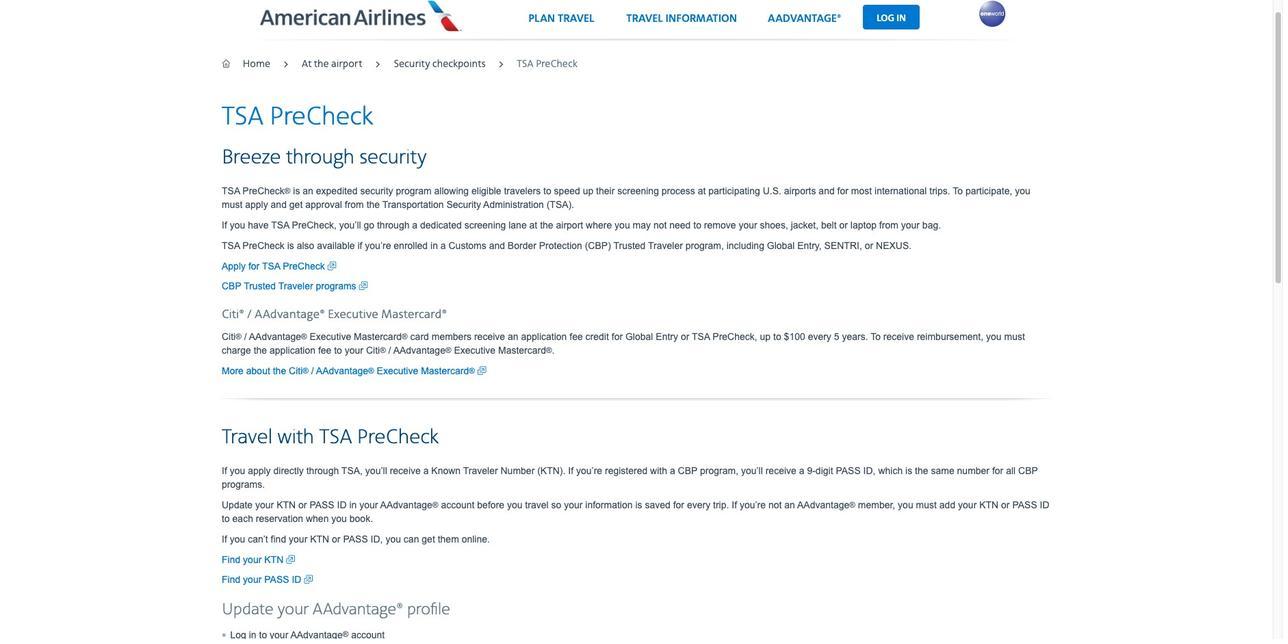 Task type: vqa. For each thing, say whether or not it's contained in the screenshot.
the bottommost "Citi"
yes



Task type: describe. For each thing, give the bounding box(es) containing it.
aadvantage up the "can"
[[380, 499, 433, 510]]

belt
[[821, 220, 837, 230]]

plan travel
[[529, 12, 594, 25]]

enrolled
[[394, 240, 428, 251]]

for inside card members receive an application fee credit for global entry or tsa precheck, up to $100 every 5 years. to receive reimbursement, you must charge the application fee to your citi
[[612, 331, 623, 342]]

1 vertical spatial fee
[[318, 345, 332, 356]]

citi ® / aadvantage ® executive mastercard ®
[[222, 331, 408, 342]]

your right so
[[564, 499, 583, 510]]

9-
[[807, 465, 816, 476]]

tsa precheck inside main content
[[222, 101, 373, 133]]

0 horizontal spatial id,
[[371, 534, 383, 545]]

information
[[585, 499, 633, 510]]

to up more about the citi ® / aadvantage ® executive mastercard ®
[[334, 345, 342, 356]]

ktn up find your pass id link
[[264, 554, 284, 565]]

pass inside member, you must add your ktn or pass id to each reservation when you book.
[[1013, 499, 1038, 510]]

home
[[243, 58, 270, 70]]

can
[[404, 534, 419, 545]]

including
[[727, 240, 765, 251]]

1 horizontal spatial global
[[767, 240, 795, 251]]

1 horizontal spatial fee
[[570, 331, 583, 342]]

apply for tsa precheck
[[222, 261, 328, 272]]

you left the "can"
[[386, 534, 401, 545]]

protection
[[539, 240, 582, 251]]

tsa down breeze
[[222, 185, 240, 196]]

your down can't
[[243, 554, 262, 565]]

the inside card members receive an application fee credit for global entry or tsa precheck, up to $100 every 5 years. to receive reimbursement, you must charge the application fee to your citi
[[254, 345, 267, 356]]

traveler inside if you apply directly through tsa, you'll receive a known traveler number (ktn). if you're registered with a cbp program, you'll receive a 9-digit pass id, which is the same number for all cbp programs.
[[463, 465, 498, 476]]

must inside card members receive an application fee credit for global entry or tsa precheck, up to $100 every 5 years. to receive reimbursement, you must charge the application fee to your citi
[[1005, 331, 1025, 342]]

0 vertical spatial through
[[286, 145, 355, 170]]

cbp trusted traveler programs
[[222, 280, 359, 291]]

id inside find your pass id link
[[292, 574, 301, 585]]

0 vertical spatial with
[[278, 425, 314, 450]]

pass inside if you apply directly through tsa, you'll receive a known traveler number (ktn). if you're registered with a cbp program, you'll receive a 9-digit pass id, which is the same number for all cbp programs.
[[836, 465, 861, 476]]

before
[[477, 499, 504, 510]]

pass down book. in the bottom of the page
[[343, 534, 368, 545]]

1 horizontal spatial tsa precheck
[[517, 58, 577, 70]]

online.
[[462, 534, 490, 545]]

tsa up apply
[[222, 240, 240, 251]]

0 vertical spatial security
[[394, 58, 430, 70]]

receive left known on the left of the page
[[390, 465, 421, 476]]

the inside if you apply directly through tsa, you'll receive a known traveler number (ktn). if you're registered with a cbp program, you'll receive a 9-digit pass id, which is the same number for all cbp programs.
[[915, 465, 929, 476]]

.
[[552, 345, 555, 356]]

approval
[[305, 199, 342, 210]]

or right belt
[[840, 220, 848, 230]]

which
[[878, 465, 903, 476]]

member,
[[858, 499, 896, 510]]

plan
[[529, 12, 555, 25]]

travel for travel with tsa precheck
[[222, 425, 272, 450]]

you right member,
[[898, 499, 914, 510]]

(cbp)
[[585, 240, 611, 251]]

may
[[633, 220, 651, 230]]

aadvantage down the digit
[[797, 499, 850, 510]]

through inside if you apply directly through tsa, you'll receive a known traveler number (ktn). if you're registered with a cbp program, you'll receive a 9-digit pass id, which is the same number for all cbp programs.
[[306, 465, 339, 476]]

executive down members
[[454, 345, 496, 356]]

travel
[[525, 499, 549, 510]]

® / aadvantage ® executive mastercard ® .
[[380, 345, 555, 356]]

newpage image
[[359, 279, 368, 293]]

is left saved
[[636, 499, 642, 510]]

account
[[441, 499, 475, 510]]

receive right years. in the bottom of the page
[[884, 331, 915, 342]]

trip.
[[713, 499, 729, 510]]

if right trip.
[[732, 499, 737, 510]]

tsa up tsa,
[[319, 425, 352, 450]]

your inside card members receive an application fee credit for global entry or tsa precheck, up to $100 every 5 years. to receive reimbursement, you must charge the application fee to your citi
[[345, 345, 363, 356]]

you inside is an expedited security program allowing eligible travelers to speed up their screening process at participating u.s. airports and for most international trips. to participate, you must apply and get approval from the transportation security administration (tsa).
[[1015, 185, 1031, 196]]

is an expedited security program allowing eligible travelers to speed up their screening process at participating u.s. airports and for most international trips. to participate, you must apply and get approval from the transportation security administration (tsa).
[[222, 185, 1031, 210]]

1 vertical spatial in
[[431, 240, 438, 251]]

0 vertical spatial and
[[819, 185, 835, 196]]

entry
[[656, 331, 678, 342]]

tsa inside card members receive an application fee credit for global entry or tsa precheck, up to $100 every 5 years. to receive reimbursement, you must charge the application fee to your citi
[[692, 331, 710, 342]]

pass up when
[[310, 499, 335, 510]]

receive up ® / aadvantage ® executive mastercard ® . at the left
[[474, 331, 505, 342]]

when
[[306, 513, 329, 524]]

/ down citi ® / aadvantage ® executive mastercard ®
[[311, 365, 314, 376]]

participate,
[[966, 185, 1013, 196]]

precheck up tsa,
[[357, 425, 439, 450]]

jacket,
[[791, 220, 819, 230]]

1 vertical spatial at
[[530, 220, 538, 230]]

every inside card members receive an application fee credit for global entry or tsa precheck, up to $100 every 5 years. to receive reimbursement, you must charge the application fee to your citi
[[808, 331, 832, 342]]

more about the citi ® / aadvantage ® executive mastercard ®
[[222, 365, 475, 376]]

travel information button
[[614, 7, 750, 39]]

0 vertical spatial airport
[[331, 58, 362, 70]]

aadvantage® button
[[756, 7, 854, 39]]

travel information
[[626, 12, 737, 25]]

2 horizontal spatial you'll
[[741, 465, 763, 476]]

if for if you have tsa precheck, you'll go through a dedicated screening lane at the airport where you may not need to remove your shoes, jacket, belt or laptop from your bag.
[[222, 220, 227, 230]]

transportation
[[382, 199, 444, 210]]

aadvantage down card
[[393, 345, 446, 356]]

to left $100
[[774, 331, 782, 342]]

lane
[[509, 220, 527, 230]]

2 vertical spatial an
[[785, 499, 795, 510]]

years.
[[842, 331, 868, 342]]

0 horizontal spatial screening
[[465, 220, 506, 230]]

cbp trusted traveler programs link
[[222, 279, 368, 293]]

ktn down when
[[310, 534, 329, 545]]

participating
[[709, 185, 760, 196]]

tsa up cbp trusted traveler programs
[[262, 261, 280, 272]]

/ down mastercard®
[[389, 345, 391, 356]]

1 vertical spatial not
[[769, 499, 782, 510]]

is inside if you apply directly through tsa, you'll receive a known traveler number (ktn). if you're registered with a cbp program, you'll receive a 9-digit pass id, which is the same number for all cbp programs.
[[906, 465, 913, 476]]

travel with tsa precheck
[[222, 425, 439, 450]]

newpage image for apply for tsa precheck
[[328, 259, 337, 273]]

apply inside is an expedited security program allowing eligible travelers to speed up their screening process at participating u.s. airports and for most international trips. to participate, you must apply and get approval from the transportation security administration (tsa).
[[245, 199, 268, 210]]

have
[[248, 220, 269, 230]]

0 vertical spatial application
[[521, 331, 567, 342]]

home link
[[243, 58, 270, 70]]

a up saved
[[670, 465, 675, 476]]

citi® / aadvantage® executive mastercard®
[[222, 307, 447, 322]]

your inside member, you must add your ktn or pass id to each reservation when you book.
[[958, 499, 977, 510]]

0 horizontal spatial cbp
[[222, 280, 241, 291]]

or right find
[[332, 534, 341, 545]]

1 horizontal spatial you'll
[[365, 465, 387, 476]]

travel for travel information
[[626, 12, 663, 25]]

up inside is an expedited security program allowing eligible travelers to speed up their screening process at participating u.s. airports and for most international trips. to participate, you must apply and get approval from the transportation security administration (tsa).
[[583, 185, 594, 196]]

about
[[246, 365, 270, 376]]

$100
[[784, 331, 806, 342]]

get inside is an expedited security program allowing eligible travelers to speed up their screening process at participating u.s. airports and for most international trips. to participate, you must apply and get approval from the transportation security administration (tsa).
[[289, 199, 303, 210]]

you left can't
[[230, 534, 245, 545]]

your up reservation
[[255, 499, 274, 510]]

1 vertical spatial get
[[422, 534, 435, 545]]

id, inside if you apply directly through tsa, you'll receive a known traveler number (ktn). if you're registered with a cbp program, you'll receive a 9-digit pass id, which is the same number for all cbp programs.
[[864, 465, 876, 476]]

your down find your ktn
[[243, 574, 262, 585]]

precheck up have
[[243, 185, 285, 196]]

update for update your ktn or pass id in your aadvantage ® account before you travel so your information is saved for every trip. if you're not an aadvantage ®
[[222, 499, 253, 510]]

u.s.
[[763, 185, 782, 196]]

if right (ktn).
[[568, 465, 574, 476]]

if you apply directly through tsa, you'll receive a known traveler number (ktn). if you're registered with a cbp program, you'll receive a 9-digit pass id, which is the same number for all cbp programs.
[[222, 465, 1038, 490]]

executive down newpage icon
[[328, 307, 379, 322]]

0 vertical spatial citi
[[222, 331, 236, 342]]

precheck down also
[[283, 261, 325, 272]]

your up including
[[739, 220, 758, 230]]

screening inside is an expedited security program allowing eligible travelers to speed up their screening process at participating u.s. airports and for most international trips. to participate, you must apply and get approval from the transportation security administration (tsa).
[[618, 185, 659, 196]]

airports
[[784, 185, 816, 196]]

tsa up breeze
[[222, 101, 263, 133]]

0 horizontal spatial you're
[[365, 240, 391, 251]]

the down (tsa).
[[540, 220, 554, 230]]

security checkpoints
[[394, 58, 486, 70]]

1 horizontal spatial mastercard
[[421, 365, 469, 376]]

aadvantage® for security
[[255, 307, 325, 322]]

or up when
[[298, 499, 307, 510]]

you left may
[[615, 220, 630, 230]]

find your pass id link
[[222, 573, 313, 586]]

administration
[[483, 199, 544, 210]]

an inside card members receive an application fee credit for global entry or tsa precheck, up to $100 every 5 years. to receive reimbursement, you must charge the application fee to your citi
[[508, 331, 519, 342]]

same
[[931, 465, 955, 476]]

a left known on the left of the page
[[423, 465, 429, 476]]

profile
[[407, 600, 450, 620]]

customs
[[449, 240, 487, 251]]

ktn up reservation
[[277, 499, 296, 510]]

1 horizontal spatial cbp
[[678, 465, 698, 476]]

to inside is an expedited security program allowing eligible travelers to speed up their screening process at participating u.s. airports and for most international trips. to participate, you must apply and get approval from the transportation security administration (tsa).
[[544, 185, 552, 196]]

tsa precheck main content
[[222, 101, 1051, 639]]

2 horizontal spatial cbp
[[1019, 465, 1038, 476]]

is left also
[[287, 240, 294, 251]]

for inside if you apply directly through tsa, you'll receive a known traveler number (ktn). if you're registered with a cbp program, you'll receive a 9-digit pass id, which is the same number for all cbp programs.
[[992, 465, 1004, 476]]

if for if you can't find your ktn or pass id, you can get them online.
[[222, 534, 227, 545]]

available
[[317, 240, 355, 251]]

if for if you apply directly through tsa, you'll receive a known traveler number (ktn). if you're registered with a cbp program, you'll receive a 9-digit pass id, which is the same number for all cbp programs.
[[222, 465, 227, 476]]

allowing
[[434, 185, 469, 196]]

apply inside if you apply directly through tsa, you'll receive a known traveler number (ktn). if you're registered with a cbp program, you'll receive a 9-digit pass id, which is the same number for all cbp programs.
[[248, 465, 271, 476]]

you right when
[[332, 513, 347, 524]]

your left 'bag.'
[[901, 220, 920, 230]]

you left travel
[[507, 499, 523, 510]]

1 vertical spatial from
[[880, 220, 899, 230]]

so
[[551, 499, 561, 510]]

you inside if you apply directly through tsa, you'll receive a known traveler number (ktn). if you're registered with a cbp program, you'll receive a 9-digit pass id, which is the same number for all cbp programs.
[[230, 465, 245, 476]]

trips.
[[930, 185, 951, 196]]

tsa down plan at the left top
[[517, 58, 534, 70]]

to inside card members receive an application fee credit for global entry or tsa precheck, up to $100 every 5 years. to receive reimbursement, you must charge the application fee to your citi
[[871, 331, 881, 342]]

update for update your aadvantage® profile
[[222, 600, 274, 620]]

2 vertical spatial you're
[[740, 499, 766, 510]]

must inside is an expedited security program allowing eligible travelers to speed up their screening process at participating u.s. airports and for most international trips. to participate, you must apply and get approval from the transportation security administration (tsa).
[[222, 199, 243, 210]]

need
[[670, 220, 691, 230]]

your up book. in the bottom of the page
[[360, 499, 378, 510]]

the right about
[[273, 365, 286, 376]]

5
[[834, 331, 840, 342]]

apply
[[222, 261, 246, 272]]

member, you must add your ktn or pass id to each reservation when you book.
[[222, 499, 1050, 524]]

1 horizontal spatial citi
[[289, 365, 303, 376]]

nexus.
[[876, 240, 912, 251]]

you left have
[[230, 220, 245, 230]]

newpage image down ® / aadvantage ® executive mastercard ® . at the left
[[478, 364, 486, 378]]

tsa precheck is also available if you're enrolled in a customs and border protection (cbp) trusted traveler program, including global entry, sentri, or nexus.
[[222, 240, 912, 251]]

0 vertical spatial trusted
[[614, 240, 646, 251]]

precheck down plan travel popup button
[[536, 58, 577, 70]]

/ right citi®
[[247, 307, 252, 322]]

to right need
[[694, 220, 702, 230]]

bag.
[[923, 220, 941, 230]]

find for find your ktn
[[222, 554, 240, 565]]

must inside member, you must add your ktn or pass id to each reservation when you book.
[[916, 499, 937, 510]]

a down transportation
[[412, 220, 418, 230]]

(tsa).
[[547, 199, 574, 210]]

citi®
[[222, 307, 244, 322]]

is inside is an expedited security program allowing eligible travelers to speed up their screening process at participating u.s. airports and for most international trips. to participate, you must apply and get approval from the transportation security administration (tsa).
[[293, 185, 300, 196]]



Task type: locate. For each thing, give the bounding box(es) containing it.
0 horizontal spatial trusted
[[244, 280, 276, 291]]

citi up the "charge"
[[222, 331, 236, 342]]

1 vertical spatial mastercard
[[498, 345, 546, 356]]

the right at
[[314, 58, 329, 70]]

id inside member, you must add your ktn or pass id to each reservation when you book.
[[1040, 499, 1050, 510]]

security inside is an expedited security program allowing eligible travelers to speed up their screening process at participating u.s. airports and for most international trips. to participate, you must apply and get approval from the transportation security administration (tsa).
[[447, 199, 481, 210]]

for
[[838, 185, 849, 196], [248, 261, 260, 272], [612, 331, 623, 342], [992, 465, 1004, 476], [673, 499, 685, 510]]

2 vertical spatial and
[[489, 240, 505, 251]]

find
[[271, 534, 286, 545]]

sentri,
[[825, 240, 862, 251]]

fee down citi ® / aadvantage ® executive mastercard ®
[[318, 345, 332, 356]]

in down dedicated
[[431, 240, 438, 251]]

citi inside card members receive an application fee credit for global entry or tsa precheck, up to $100 every 5 years. to receive reimbursement, you must charge the application fee to your citi
[[366, 345, 380, 356]]

0 vertical spatial program,
[[686, 240, 724, 251]]

trusted down may
[[614, 240, 646, 251]]

go
[[364, 220, 374, 230]]

2 horizontal spatial in
[[897, 12, 906, 24]]

security checkpoints link
[[394, 58, 486, 70]]

you'll left 9-
[[741, 465, 763, 476]]

program, up trip.
[[700, 465, 739, 476]]

up
[[583, 185, 594, 196], [760, 331, 771, 342]]

precheck, up also
[[292, 220, 337, 230]]

1 horizontal spatial with
[[650, 465, 667, 476]]

2 horizontal spatial an
[[785, 499, 795, 510]]

0 vertical spatial from
[[345, 199, 364, 210]]

0 horizontal spatial application
[[270, 345, 316, 356]]

to up (tsa).
[[544, 185, 552, 196]]

newpage image for find your ktn
[[286, 553, 295, 567]]

fee
[[570, 331, 583, 342], [318, 345, 332, 356]]

1 horizontal spatial to
[[953, 185, 963, 196]]

you right participate,
[[1015, 185, 1031, 196]]

2 horizontal spatial you're
[[740, 499, 766, 510]]

airport up tsa precheck is also available if you're enrolled in a customs and border protection (cbp) trusted traveler program, including global entry, sentri, or nexus. at top
[[556, 220, 583, 230]]

for left all
[[992, 465, 1004, 476]]

up inside card members receive an application fee credit for global entry or tsa precheck, up to $100 every 5 years. to receive reimbursement, you must charge the application fee to your citi
[[760, 331, 771, 342]]

program,
[[686, 240, 724, 251], [700, 465, 739, 476]]

international
[[875, 185, 927, 196]]

apply up programs.
[[248, 465, 271, 476]]

executive down citi® / aadvantage® executive mastercard®
[[310, 331, 351, 342]]

registered
[[605, 465, 648, 476]]

1 vertical spatial with
[[650, 465, 667, 476]]

2 vertical spatial must
[[916, 499, 937, 510]]

or down laptop
[[865, 240, 874, 251]]

more
[[222, 365, 244, 376]]

travel inside tsa precheck main content
[[222, 425, 272, 450]]

1 vertical spatial security
[[360, 185, 393, 196]]

2 horizontal spatial mastercard
[[498, 345, 546, 356]]

in inside navigation
[[897, 12, 906, 24]]

update up each
[[222, 499, 253, 510]]

digit
[[816, 465, 833, 476]]

can't
[[248, 534, 268, 545]]

in
[[897, 12, 906, 24], [431, 240, 438, 251], [349, 499, 357, 510]]

2 vertical spatial citi
[[289, 365, 303, 376]]

1 vertical spatial citi
[[366, 345, 380, 356]]

1 vertical spatial you're
[[576, 465, 602, 476]]

precheck, inside card members receive an application fee credit for global entry or tsa precheck, up to $100 every 5 years. to receive reimbursement, you must charge the application fee to your citi
[[713, 331, 758, 342]]

your right find
[[289, 534, 308, 545]]

1 horizontal spatial trusted
[[614, 240, 646, 251]]

1 vertical spatial traveler
[[278, 280, 313, 291]]

newpage image down find
[[286, 553, 295, 567]]

border
[[508, 240, 537, 251]]

you inside card members receive an application fee credit for global entry or tsa precheck, up to $100 every 5 years. to receive reimbursement, you must charge the application fee to your citi
[[986, 331, 1002, 342]]

main navigation navigation
[[516, 5, 920, 39]]

your
[[739, 220, 758, 230], [901, 220, 920, 230], [345, 345, 363, 356], [255, 499, 274, 510], [360, 499, 378, 510], [564, 499, 583, 510], [958, 499, 977, 510], [289, 534, 308, 545], [243, 554, 262, 565], [243, 574, 262, 585], [278, 600, 309, 620]]

directly
[[273, 465, 304, 476]]

if left can't
[[222, 534, 227, 545]]

2 horizontal spatial id
[[1040, 499, 1050, 510]]

newpage image
[[328, 259, 337, 273], [478, 364, 486, 378], [286, 553, 295, 567], [304, 573, 313, 586]]

at right process
[[698, 185, 706, 196]]

card members receive an application fee credit for global entry or tsa precheck, up to $100 every 5 years. to receive reimbursement, you must charge the application fee to your citi
[[222, 331, 1025, 356]]

traveler right known on the left of the page
[[463, 465, 498, 476]]

mastercard down ® / aadvantage ® executive mastercard ® . at the left
[[421, 365, 469, 376]]

at
[[302, 58, 312, 70]]

saved
[[645, 499, 671, 510]]

0 horizontal spatial security
[[394, 58, 430, 70]]

tsa,
[[341, 465, 363, 476]]

1 horizontal spatial precheck,
[[713, 331, 758, 342]]

2 horizontal spatial and
[[819, 185, 835, 196]]

aadvantage® inside dropdown button
[[768, 12, 842, 25]]

0 vertical spatial update
[[222, 499, 253, 510]]

program, inside if you apply directly through tsa, you'll receive a known traveler number (ktn). if you're registered with a cbp program, you'll receive a 9-digit pass id, which is the same number for all cbp programs.
[[700, 465, 739, 476]]

security inside is an expedited security program allowing eligible travelers to speed up their screening process at participating u.s. airports and for most international trips. to participate, you must apply and get approval from the transportation security administration (tsa).
[[360, 185, 393, 196]]

1 horizontal spatial id
[[337, 499, 347, 510]]

application up "."
[[521, 331, 567, 342]]

travel up programs.
[[222, 425, 272, 450]]

if you can't find your ktn or pass id, you can get them online.
[[222, 534, 490, 545]]

update
[[222, 499, 253, 510], [222, 600, 274, 620]]

their
[[596, 185, 615, 196]]

a left 9-
[[799, 465, 805, 476]]

not
[[654, 220, 667, 230], [769, 499, 782, 510]]

1 horizontal spatial must
[[916, 499, 937, 510]]

0 vertical spatial get
[[289, 199, 303, 210]]

reimbursement,
[[917, 331, 984, 342]]

2 vertical spatial traveler
[[463, 465, 498, 476]]

travelers
[[504, 185, 541, 196]]

them
[[438, 534, 459, 545]]

breeze
[[222, 145, 281, 170]]

® inside tsa precheck ®
[[285, 186, 291, 195]]

1 vertical spatial program,
[[700, 465, 739, 476]]

0 horizontal spatial and
[[271, 199, 287, 210]]

through left tsa,
[[306, 465, 339, 476]]

0 horizontal spatial citi
[[222, 331, 236, 342]]

pass down all
[[1013, 499, 1038, 510]]

0 vertical spatial id,
[[864, 465, 876, 476]]

update your aadvantage® profile
[[222, 600, 450, 620]]

1 find from the top
[[222, 554, 240, 565]]

if you have tsa precheck, you'll go through a dedicated screening lane at the airport where you may not need to remove your shoes, jacket, belt or laptop from your bag.
[[222, 220, 941, 230]]

get right the "can"
[[422, 534, 435, 545]]

with inside if you apply directly through tsa, you'll receive a known traveler number (ktn). if you're registered with a cbp program, you'll receive a 9-digit pass id, which is the same number for all cbp programs.
[[650, 465, 667, 476]]

for right saved
[[673, 499, 685, 510]]

programs.
[[222, 479, 265, 490]]

through
[[286, 145, 355, 170], [377, 220, 410, 230], [306, 465, 339, 476]]

laptop
[[851, 220, 877, 230]]

0 vertical spatial not
[[654, 220, 667, 230]]

find for find your pass id
[[222, 574, 240, 585]]

a
[[412, 220, 418, 230], [441, 240, 446, 251], [423, 465, 429, 476], [670, 465, 675, 476], [799, 465, 805, 476]]

program, down remove
[[686, 240, 724, 251]]

2 horizontal spatial travel
[[626, 12, 663, 25]]

add
[[940, 499, 956, 510]]

0 horizontal spatial you'll
[[339, 220, 361, 230]]

from down expedited
[[345, 199, 364, 210]]

0 horizontal spatial get
[[289, 199, 303, 210]]

expedited
[[316, 185, 358, 196]]

number
[[501, 465, 535, 476]]

1 vertical spatial through
[[377, 220, 410, 230]]

0 vertical spatial in
[[897, 12, 906, 24]]

0 horizontal spatial from
[[345, 199, 364, 210]]

screening up customs at the left top of page
[[465, 220, 506, 230]]

1 horizontal spatial travel
[[558, 12, 594, 25]]

for inside is an expedited security program allowing eligible travelers to speed up their screening process at participating u.s. airports and for most international trips. to participate, you must apply and get approval from the transportation security administration (tsa).
[[838, 185, 849, 196]]

travel right plan at the left top
[[558, 12, 594, 25]]

2 vertical spatial aadvantage®
[[313, 600, 403, 620]]

0 horizontal spatial with
[[278, 425, 314, 450]]

book.
[[350, 513, 373, 524]]

1 horizontal spatial screening
[[618, 185, 659, 196]]

1 horizontal spatial not
[[769, 499, 782, 510]]

for right credit
[[612, 331, 623, 342]]

you're inside if you apply directly through tsa, you'll receive a known traveler number (ktn). if you're registered with a cbp program, you'll receive a 9-digit pass id, which is the same number for all cbp programs.
[[576, 465, 602, 476]]

ktn inside member, you must add your ktn or pass id to each reservation when you book.
[[980, 499, 999, 510]]

screening
[[618, 185, 659, 196], [465, 220, 506, 230]]

the inside is an expedited security program allowing eligible travelers to speed up their screening process at participating u.s. airports and for most international trips. to participate, you must apply and get approval from the transportation security administration (tsa).
[[367, 199, 380, 210]]

mastercard left "."
[[498, 345, 546, 356]]

tsa precheck ®
[[222, 185, 291, 196]]

security left checkpoints
[[394, 58, 430, 70]]

find up find your pass id
[[222, 554, 240, 565]]

dedicated
[[420, 220, 462, 230]]

global inside card members receive an application fee credit for global entry or tsa precheck, up to $100 every 5 years. to receive reimbursement, you must charge the application fee to your citi
[[626, 331, 653, 342]]

0 horizontal spatial traveler
[[278, 280, 313, 291]]

traveler down apply for tsa precheck link
[[278, 280, 313, 291]]

1 vertical spatial trusted
[[244, 280, 276, 291]]

to inside member, you must add your ktn or pass id to each reservation when you book.
[[222, 513, 230, 524]]

0 horizontal spatial must
[[222, 199, 243, 210]]

security
[[360, 145, 427, 170], [360, 185, 393, 196]]

travel left information
[[626, 12, 663, 25]]

1 horizontal spatial airport
[[556, 220, 583, 230]]

or right entry at the right of the page
[[681, 331, 690, 342]]

executive down card
[[377, 365, 418, 376]]

1 vertical spatial an
[[508, 331, 519, 342]]

1 update from the top
[[222, 499, 253, 510]]

or inside card members receive an application fee credit for global entry or tsa precheck, up to $100 every 5 years. to receive reimbursement, you must charge the application fee to your citi
[[681, 331, 690, 342]]

(ktn).
[[537, 465, 566, 476]]

0 vertical spatial aadvantage®
[[768, 12, 842, 25]]

ktn down 'number' in the right bottom of the page
[[980, 499, 999, 510]]

you're right if
[[365, 240, 391, 251]]

precheck
[[536, 58, 577, 70], [270, 101, 373, 133], [243, 185, 285, 196], [243, 240, 285, 251], [283, 261, 325, 272], [357, 425, 439, 450]]

through up expedited
[[286, 145, 355, 170]]

update your ktn or pass id in your aadvantage ® account before you travel so your information is saved for every trip. if you're not an aadvantage ®
[[222, 499, 856, 510]]

tsa
[[517, 58, 534, 70], [222, 101, 263, 133], [222, 185, 240, 196], [271, 220, 289, 230], [222, 240, 240, 251], [262, 261, 280, 272], [692, 331, 710, 342], [319, 425, 352, 450]]

cbp right all
[[1019, 465, 1038, 476]]

you're right trip.
[[740, 499, 766, 510]]

0 vertical spatial mastercard
[[354, 331, 402, 342]]

every left the 5
[[808, 331, 832, 342]]

2 vertical spatial through
[[306, 465, 339, 476]]

0 vertical spatial apply
[[245, 199, 268, 210]]

cbp
[[222, 280, 241, 291], [678, 465, 698, 476], [1019, 465, 1038, 476]]

members
[[432, 331, 472, 342]]

you'll left go
[[339, 220, 361, 230]]

pass
[[836, 465, 861, 476], [310, 499, 335, 510], [1013, 499, 1038, 510], [343, 534, 368, 545], [264, 574, 289, 585]]

aadvantage® for tsa
[[313, 600, 403, 620]]

if left have
[[222, 220, 227, 230]]

and down tsa precheck ®
[[271, 199, 287, 210]]

newpage image for find your pass id
[[304, 573, 313, 586]]

0 vertical spatial precheck,
[[292, 220, 337, 230]]

if
[[222, 220, 227, 230], [222, 465, 227, 476], [568, 465, 574, 476], [732, 499, 737, 510], [222, 534, 227, 545]]

0 vertical spatial every
[[808, 331, 832, 342]]

or down all
[[1001, 499, 1010, 510]]

0 horizontal spatial every
[[687, 499, 711, 510]]

to left each
[[222, 513, 230, 524]]

every
[[808, 331, 832, 342], [687, 499, 711, 510]]

reservation
[[256, 513, 303, 524]]

to inside is an expedited security program allowing eligible travelers to speed up their screening process at participating u.s. airports and for most international trips. to participate, you must apply and get approval from the transportation security administration (tsa).
[[953, 185, 963, 196]]

pass down find your ktn link
[[264, 574, 289, 585]]

tsa right have
[[271, 220, 289, 230]]

id, left which
[[864, 465, 876, 476]]

1 vertical spatial apply
[[248, 465, 271, 476]]

apply down tsa precheck ®
[[245, 199, 268, 210]]

an inside is an expedited security program allowing eligible travelers to speed up their screening process at participating u.s. airports and for most international trips. to participate, you must apply and get approval from the transportation security administration (tsa).
[[303, 185, 313, 196]]

at inside is an expedited security program allowing eligible travelers to speed up their screening process at participating u.s. airports and for most international trips. to participate, you must apply and get approval from the transportation security administration (tsa).
[[698, 185, 706, 196]]

pass right the digit
[[836, 465, 861, 476]]

process
[[662, 185, 695, 196]]

must right reimbursement,
[[1005, 331, 1025, 342]]

fee left credit
[[570, 331, 583, 342]]

receive left 9-
[[766, 465, 797, 476]]

0 vertical spatial fee
[[570, 331, 583, 342]]

0 vertical spatial to
[[953, 185, 963, 196]]

1 vertical spatial update
[[222, 600, 274, 620]]

you right reimbursement,
[[986, 331, 1002, 342]]

to right 'trips.'
[[953, 185, 963, 196]]

0 vertical spatial traveler
[[648, 240, 683, 251]]

1 horizontal spatial id,
[[864, 465, 876, 476]]

for right apply
[[248, 261, 260, 272]]

/ up the "charge"
[[244, 331, 247, 342]]

mastercard
[[354, 331, 402, 342], [498, 345, 546, 356], [421, 365, 469, 376]]

entry,
[[798, 240, 822, 251]]

your down find your pass id link
[[278, 600, 309, 620]]

traveler
[[648, 240, 683, 251], [278, 280, 313, 291], [463, 465, 498, 476]]

0 horizontal spatial fee
[[318, 345, 332, 356]]

0 vertical spatial you're
[[365, 240, 391, 251]]

precheck down have
[[243, 240, 285, 251]]

also
[[297, 240, 314, 251]]

precheck,
[[292, 220, 337, 230], [713, 331, 758, 342]]

security up go
[[360, 185, 393, 196]]

american airlines - homepage image
[[260, 0, 463, 31]]

or inside member, you must add your ktn or pass id to each reservation when you book.
[[1001, 499, 1010, 510]]

information
[[666, 12, 737, 25]]

airport inside tsa precheck main content
[[556, 220, 583, 230]]

cbp down apply
[[222, 280, 241, 291]]

0 horizontal spatial precheck,
[[292, 220, 337, 230]]

2 find from the top
[[222, 574, 240, 585]]

0 horizontal spatial mastercard
[[354, 331, 402, 342]]

2 vertical spatial in
[[349, 499, 357, 510]]

at the airport
[[302, 58, 362, 70]]

aadvantage up about
[[249, 331, 301, 342]]

1 vertical spatial precheck,
[[713, 331, 758, 342]]

your up more about the citi ® / aadvantage ® executive mastercard ®
[[345, 345, 363, 356]]

precheck, left $100
[[713, 331, 758, 342]]

number
[[957, 465, 990, 476]]

log in link
[[863, 5, 920, 29]]

1 vertical spatial screening
[[465, 220, 506, 230]]

find your ktn link
[[222, 553, 295, 567]]

aadvantage down citi ® / aadvantage ® executive mastercard ®
[[316, 365, 368, 376]]

find
[[222, 554, 240, 565], [222, 574, 240, 585]]

all
[[1006, 465, 1016, 476]]

1 horizontal spatial security
[[447, 199, 481, 210]]

1 vertical spatial must
[[1005, 331, 1025, 342]]

oneworld link opens in a new window image
[[979, 0, 1006, 27]]

from inside is an expedited security program allowing eligible travelers to speed up their screening process at participating u.s. airports and for most international trips. to participate, you must apply and get approval from the transportation security administration (tsa).
[[345, 199, 364, 210]]

aadvantage®
[[768, 12, 842, 25], [255, 307, 325, 322], [313, 600, 403, 620]]

mastercard®
[[381, 307, 447, 322]]

known
[[431, 465, 461, 476]]

1 vertical spatial find
[[222, 574, 240, 585]]

2 update from the top
[[222, 600, 274, 620]]

0 vertical spatial find
[[222, 554, 240, 565]]

breeze through security
[[222, 145, 427, 170]]

0 vertical spatial security
[[360, 145, 427, 170]]

1 horizontal spatial traveler
[[463, 465, 498, 476]]

trusted down 'apply for tsa precheck'
[[244, 280, 276, 291]]

1 vertical spatial global
[[626, 331, 653, 342]]

security down allowing
[[447, 199, 481, 210]]

0 horizontal spatial an
[[303, 185, 313, 196]]

2 horizontal spatial traveler
[[648, 240, 683, 251]]

0 horizontal spatial tsa precheck
[[222, 101, 373, 133]]

is right which
[[906, 465, 913, 476]]

at right lane
[[530, 220, 538, 230]]

where
[[586, 220, 612, 230]]

newpage image up update your aadvantage® profile
[[304, 573, 313, 586]]

precheck up the "breeze through security"
[[270, 101, 373, 133]]

1 horizontal spatial up
[[760, 331, 771, 342]]

a down dedicated
[[441, 240, 446, 251]]

1 horizontal spatial at
[[698, 185, 706, 196]]

to
[[953, 185, 963, 196], [871, 331, 881, 342]]

1 horizontal spatial an
[[508, 331, 519, 342]]

traveler down need
[[648, 240, 683, 251]]

log
[[877, 12, 894, 24]]

0 horizontal spatial to
[[871, 331, 881, 342]]



